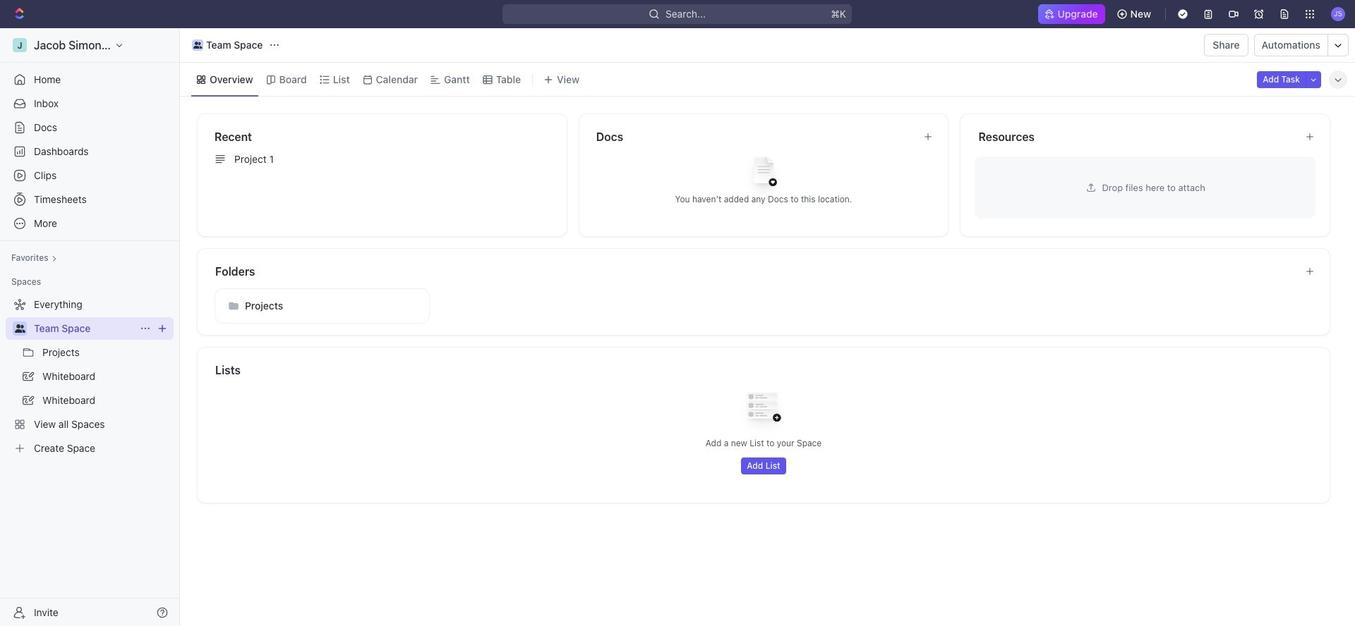 Task type: vqa. For each thing, say whether or not it's contained in the screenshot.
Jacob Simon's Workspace, , element
yes



Task type: describe. For each thing, give the bounding box(es) containing it.
no lists icon. image
[[736, 382, 792, 438]]

jacob simon's workspace, , element
[[13, 38, 27, 52]]



Task type: locate. For each thing, give the bounding box(es) containing it.
1 vertical spatial user group image
[[14, 325, 25, 333]]

no most used docs image
[[736, 146, 792, 202]]

1 horizontal spatial user group image
[[193, 42, 202, 49]]

tree
[[6, 294, 174, 460]]

user group image
[[193, 42, 202, 49], [14, 325, 25, 333]]

0 horizontal spatial user group image
[[14, 325, 25, 333]]

sidebar navigation
[[0, 28, 183, 627]]

user group image inside sidebar navigation
[[14, 325, 25, 333]]

tree inside sidebar navigation
[[6, 294, 174, 460]]

0 vertical spatial user group image
[[193, 42, 202, 49]]



